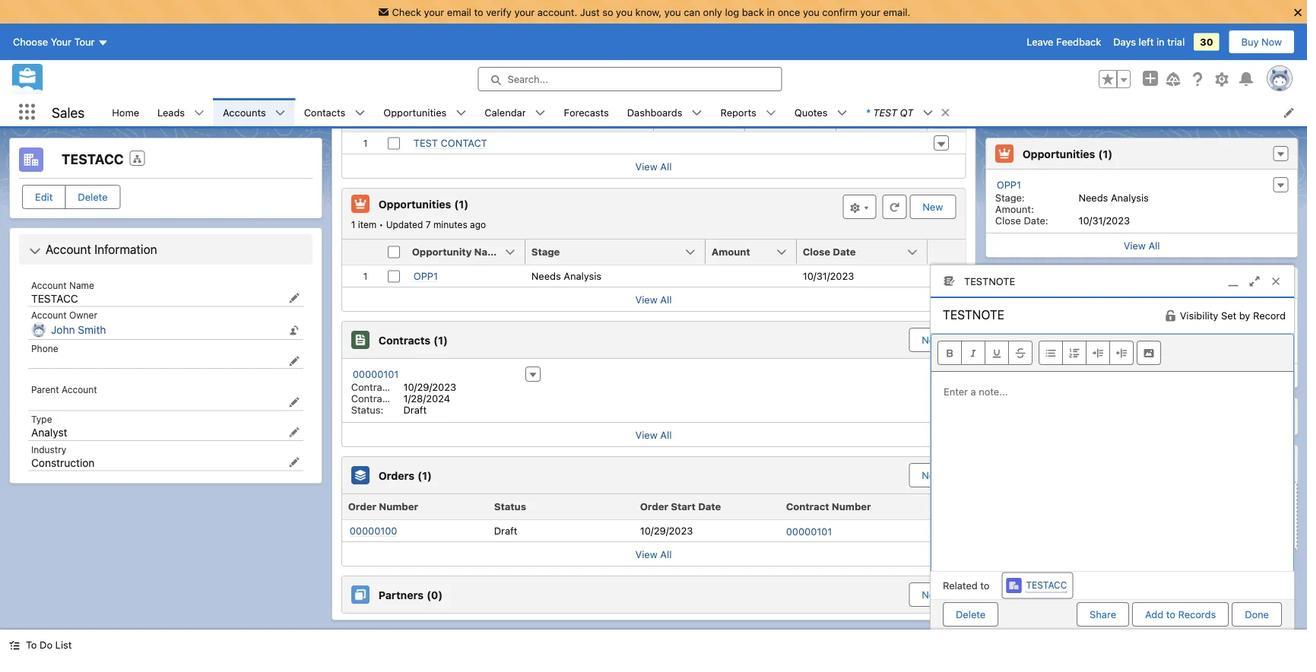 Task type: vqa. For each thing, say whether or not it's contained in the screenshot.
President
no



Task type: locate. For each thing, give the bounding box(es) containing it.
needs for needs analysis
[[532, 270, 561, 282]]

0 vertical spatial name
[[474, 246, 503, 258]]

1 vertical spatial opportunities (1)
[[379, 198, 469, 210]]

1 horizontal spatial delete button
[[943, 603, 999, 627]]

opportunities (1)
[[1023, 148, 1113, 160], [379, 198, 469, 210]]

needs inside opportunities grid
[[532, 270, 561, 282]]

orders image
[[351, 466, 370, 485]]

close date
[[803, 246, 856, 258]]

to
[[26, 639, 37, 651]]

start for contract
[[394, 381, 417, 393]]

2 vertical spatial action image
[[926, 494, 964, 519]]

10/29/2023 inside '10/29/2023 contract end date:'
[[404, 381, 456, 393]]

0 vertical spatial draft
[[404, 404, 427, 415]]

1 horizontal spatial account image
[[1007, 578, 1022, 593]]

you right once
[[803, 6, 820, 18]]

1/28/2024 status:
[[351, 393, 450, 415]]

0 vertical spatial opportunities
[[384, 106, 447, 118]]

you left 'can'
[[665, 6, 681, 18]]

action image for test contact
[[928, 106, 966, 131]]

text default image inside contacts list item
[[355, 108, 365, 118]]

0 horizontal spatial draft
[[404, 404, 427, 415]]

opportunities for opportunities status in the left top of the page
[[379, 198, 451, 210]]

action cell inside opportunities grid
[[928, 240, 966, 265]]

list
[[55, 639, 72, 651]]

1 horizontal spatial close
[[995, 215, 1021, 226]]

record
[[1254, 310, 1286, 321]]

delete
[[78, 191, 108, 203], [956, 609, 986, 620]]

cell right contacts list item
[[382, 106, 406, 132]]

0 horizontal spatial analysis
[[564, 270, 602, 282]]

4 new button from the top
[[910, 583, 955, 606]]

2 vertical spatial date
[[698, 501, 721, 512]]

opp1 element
[[986, 176, 1298, 228]]

am
[[1161, 333, 1177, 344]]

1 vertical spatial name
[[69, 280, 94, 291]]

opportunities image up stage:
[[995, 145, 1013, 163]]

view all
[[636, 161, 672, 172], [1124, 240, 1160, 251], [636, 294, 672, 305], [1124, 371, 1160, 382], [636, 429, 672, 440], [636, 548, 672, 560]]

0 horizontal spatial name
[[69, 280, 94, 291]]

opportunities (1) up 7
[[379, 198, 469, 210]]

email cell
[[745, 106, 846, 132]]

status cell
[[488, 494, 634, 520]]

view all link for opportunities icon associated with opp1 'element'
[[986, 233, 1298, 258]]

account image up edit
[[19, 148, 43, 172]]

end
[[394, 393, 412, 404]]

verify
[[486, 6, 512, 18]]

10/27/2023, 11:14 am subject:
[[995, 333, 1177, 356]]

know,
[[636, 6, 662, 18]]

text default image
[[194, 108, 205, 118], [535, 108, 546, 118], [766, 108, 777, 118], [29, 245, 41, 257], [9, 640, 20, 651]]

tab panel
[[341, 49, 966, 614]]

0 vertical spatial opp1
[[997, 179, 1021, 191]]

0 vertical spatial action cell
[[928, 106, 966, 132]]

you
[[616, 6, 633, 18], [665, 6, 681, 18], [803, 6, 820, 18]]

list
[[103, 98, 1308, 126]]

share
[[1090, 609, 1117, 620]]

text default image inside opportunities list item
[[456, 108, 467, 118]]

1 horizontal spatial name
[[474, 246, 503, 258]]

opportunities (1) up needs analysis amount: close date:
[[1023, 148, 1113, 160]]

2 row number cell from the top
[[342, 240, 382, 265]]

row number cell for opp1
[[342, 240, 382, 265]]

list item
[[857, 98, 958, 126]]

2 you from the left
[[665, 6, 681, 18]]

all down "orders" grid
[[661, 548, 672, 560]]

opportunities
[[384, 106, 447, 118], [1023, 148, 1095, 160], [379, 198, 451, 210]]

contracts image
[[351, 331, 370, 349]]

text default image right reports
[[766, 108, 777, 118]]

3 new button from the top
[[910, 464, 955, 487]]

2 horizontal spatial to
[[1167, 609, 1176, 620]]

text default image for leads
[[194, 108, 205, 118]]

1 horizontal spatial status:
[[995, 321, 1028, 333]]

text default image inside dashboards "list item"
[[692, 108, 702, 118]]

1 vertical spatial date
[[995, 333, 1017, 344]]

search... button
[[478, 67, 782, 91]]

to for related to
[[981, 580, 990, 592]]

new for partners (0)
[[922, 589, 943, 601]]

order
[[348, 501, 377, 512], [640, 501, 669, 512]]

0 horizontal spatial status:
[[351, 404, 384, 415]]

needs analysis
[[532, 270, 602, 282]]

status: down 00001006 link
[[995, 321, 1028, 333]]

1 horizontal spatial order
[[640, 501, 669, 512]]

testacc down sales
[[62, 151, 124, 167]]

action cell
[[928, 106, 966, 132], [928, 240, 966, 265], [926, 494, 964, 520]]

1 vertical spatial opportunities
[[1023, 148, 1095, 160]]

0 horizontal spatial needs
[[532, 270, 561, 282]]

to right add
[[1167, 609, 1176, 620]]

start inside 00000101 element
[[394, 381, 417, 393]]

parent
[[31, 384, 59, 395]]

needs inside needs analysis amount: close date:
[[1079, 192, 1108, 203]]

1 horizontal spatial 10/29/2023
[[640, 525, 693, 537]]

row number image inside contacts grid
[[342, 106, 382, 131]]

account information
[[46, 242, 157, 257]]

row number image inside opportunities grid
[[342, 240, 382, 264]]

to right email
[[474, 6, 484, 18]]

2 your from the left
[[515, 6, 535, 18]]

1 vertical spatial row number cell
[[342, 240, 382, 265]]

opportunities (1) inside tab panel
[[379, 198, 469, 210]]

1 vertical spatial close
[[803, 246, 831, 258]]

all down contacts grid
[[661, 161, 672, 172]]

toolbar
[[932, 335, 1294, 372]]

order start date
[[640, 501, 721, 512]]

testacc
[[62, 151, 124, 167], [31, 292, 78, 305], [1027, 580, 1068, 591]]

delete inside delete "status"
[[956, 609, 986, 620]]

contract number cell
[[780, 494, 926, 520]]

1 row number image from the top
[[342, 106, 382, 131]]

delete button down "related to"
[[943, 603, 999, 627]]

1 horizontal spatial analysis
[[1111, 192, 1149, 203]]

date:
[[1024, 215, 1048, 226], [419, 381, 444, 393], [415, 393, 439, 404]]

1 horizontal spatial to
[[981, 580, 990, 592]]

accounts list item
[[214, 98, 295, 126]]

number inside "order number" cell
[[379, 501, 418, 512]]

draft down the contract start date: on the bottom left of page
[[404, 404, 427, 415]]

1/28/2024
[[404, 393, 450, 404]]

format body element
[[1039, 341, 1134, 365]]

view
[[636, 161, 658, 172], [1124, 240, 1146, 251], [636, 294, 658, 305], [1124, 371, 1146, 382], [636, 429, 658, 440], [636, 548, 658, 560]]

cell down quotes
[[745, 132, 837, 154]]

0 vertical spatial delete button
[[65, 185, 121, 209]]

status:
[[995, 321, 1028, 333], [351, 404, 384, 415]]

action cell for test contact
[[928, 106, 966, 132]]

(1) up opp1 'element'
[[1098, 148, 1113, 160]]

3 you from the left
[[803, 6, 820, 18]]

text default image
[[940, 107, 951, 118], [275, 108, 286, 118], [355, 108, 365, 118], [456, 108, 467, 118], [692, 108, 702, 118], [837, 108, 848, 118], [923, 108, 934, 118], [1165, 310, 1177, 322]]

2 order from the left
[[640, 501, 669, 512]]

0 horizontal spatial your
[[424, 6, 444, 18]]

amount button
[[706, 240, 797, 264]]

opportunities up the 1 item • updated 7 minutes ago
[[379, 198, 451, 210]]

1 vertical spatial draft
[[494, 525, 518, 537]]

date inside "orders" grid
[[698, 501, 721, 512]]

view all link
[[342, 154, 966, 178], [986, 233, 1298, 258], [342, 287, 966, 311], [986, 364, 1298, 388], [342, 422, 966, 447], [342, 542, 966, 566]]

1 vertical spatial in
[[1157, 36, 1165, 48]]

00000101
[[353, 368, 399, 380]]

0 horizontal spatial opportunities (1)
[[379, 198, 469, 210]]

(1) right contracts
[[434, 334, 448, 346]]

in right back
[[767, 6, 775, 18]]

opportunities grid
[[342, 240, 966, 288]]

choose
[[13, 36, 48, 48]]

related
[[943, 580, 978, 592]]

contract start date:
[[351, 381, 444, 393]]

0 horizontal spatial 10/29/2023
[[404, 381, 456, 393]]

1 your from the left
[[424, 6, 444, 18]]

0 vertical spatial opp1 link
[[997, 179, 1021, 191]]

0 vertical spatial 10/29/2023
[[404, 381, 456, 393]]

opp1
[[997, 179, 1021, 191], [414, 270, 438, 282]]

2 row number image from the top
[[342, 240, 382, 264]]

partners (0)
[[379, 589, 443, 601]]

1 vertical spatial action cell
[[928, 240, 966, 265]]

1 number from the left
[[379, 501, 418, 512]]

(1) for 00000101 element
[[434, 334, 448, 346]]

name for account name
[[69, 280, 94, 291]]

testnote
[[965, 275, 1016, 287]]

test down opportunities list item
[[414, 137, 438, 149]]

contract for contract start date:
[[351, 381, 392, 393]]

0 vertical spatial opportunities (1)
[[1023, 148, 1113, 160]]

so
[[603, 6, 614, 18]]

0 horizontal spatial opp1
[[414, 270, 438, 282]]

in
[[767, 6, 775, 18], [1157, 36, 1165, 48]]

1 horizontal spatial test
[[874, 106, 898, 118]]

buy
[[1242, 36, 1259, 48]]

draft
[[404, 404, 427, 415], [494, 525, 518, 537]]

1 vertical spatial start
[[671, 501, 696, 512]]

needs for needs analysis amount: close date:
[[1079, 192, 1108, 203]]

0 vertical spatial opportunities image
[[995, 145, 1013, 163]]

order for order number
[[348, 501, 377, 512]]

add to records button
[[1133, 603, 1229, 627]]

text default image inside 'reports' list item
[[766, 108, 777, 118]]

new button for orders (1)
[[910, 464, 955, 487]]

new button for partners (0)
[[910, 583, 955, 606]]

testacc up delete "status"
[[1027, 580, 1068, 591]]

opp1 link up stage:
[[997, 179, 1021, 191]]

account up account owner on the left of the page
[[31, 280, 67, 291]]

1 row number cell from the top
[[342, 106, 382, 132]]

delete right "edit" button
[[78, 191, 108, 203]]

date inside button
[[833, 246, 856, 258]]

test right *
[[874, 106, 898, 118]]

only
[[703, 6, 723, 18]]

text default image right calendar
[[535, 108, 546, 118]]

opp1 link inside 'element'
[[997, 179, 1021, 191]]

text default image inside 'leads' list item
[[194, 108, 205, 118]]

row number image for opp1
[[342, 240, 382, 264]]

name inside "button"
[[474, 246, 503, 258]]

1 horizontal spatial opportunities (1)
[[1023, 148, 1113, 160]]

stage cell
[[525, 240, 715, 265]]

opp1 link down opportunity
[[414, 270, 438, 283]]

00001006 element
[[986, 305, 1298, 358]]

in right left
[[1157, 36, 1165, 48]]

your left email.
[[861, 6, 881, 18]]

0 horizontal spatial start
[[394, 381, 417, 393]]

item
[[358, 219, 377, 230]]

date for order start date
[[698, 501, 721, 512]]

2 horizontal spatial you
[[803, 6, 820, 18]]

30
[[1201, 36, 1214, 48]]

test inside contacts grid
[[414, 137, 438, 149]]

cell
[[382, 106, 406, 132], [654, 132, 745, 154], [745, 132, 837, 154], [837, 132, 928, 154], [382, 240, 406, 265], [706, 265, 797, 287]]

0 horizontal spatial order
[[348, 501, 377, 512]]

action image inside contacts grid
[[928, 106, 966, 131]]

you right so on the left top of the page
[[616, 6, 633, 18]]

add
[[1146, 609, 1164, 620]]

analysis inside needs analysis amount: close date:
[[1111, 192, 1149, 203]]

name up owner
[[69, 280, 94, 291]]

opp1 inside opportunities grid
[[414, 270, 438, 282]]

1 you from the left
[[616, 6, 633, 18]]

0 horizontal spatial in
[[767, 6, 775, 18]]

0 horizontal spatial test
[[414, 137, 438, 149]]

1 horizontal spatial you
[[665, 6, 681, 18]]

status: down 00000101 link
[[351, 404, 384, 415]]

2 horizontal spatial your
[[861, 6, 881, 18]]

1 vertical spatial 10/31/2023
[[803, 270, 855, 282]]

row number cell
[[342, 106, 382, 132], [342, 240, 382, 265]]

text default image for *
[[923, 108, 934, 118]]

set
[[1222, 310, 1237, 321]]

edit type image
[[289, 427, 300, 438]]

check
[[392, 6, 421, 18]]

0 vertical spatial status:
[[995, 321, 1028, 333]]

0 vertical spatial close
[[995, 215, 1021, 226]]

toolbar inside testnote dialog
[[932, 335, 1294, 372]]

text default image for calendar
[[535, 108, 546, 118]]

1 order from the left
[[348, 501, 377, 512]]

1 vertical spatial account image
[[1007, 578, 1022, 593]]

records
[[1179, 609, 1217, 620]]

1 horizontal spatial draft
[[494, 525, 518, 537]]

needs analysis amount: close date:
[[995, 192, 1149, 226]]

text default image right leads
[[194, 108, 205, 118]]

close date cell
[[797, 240, 937, 265]]

00001006 link
[[997, 308, 1045, 321]]

all down 11:14
[[1149, 371, 1160, 382]]

1 vertical spatial delete
[[956, 609, 986, 620]]

1 horizontal spatial opp1 link
[[997, 179, 1021, 191]]

0 horizontal spatial to
[[474, 6, 484, 18]]

do
[[40, 639, 53, 651]]

contacts list item
[[295, 98, 375, 126]]

0 vertical spatial action image
[[928, 106, 966, 131]]

3 your from the left
[[861, 6, 881, 18]]

opportunities status
[[351, 219, 386, 230]]

testacc down account name
[[31, 292, 78, 305]]

1 horizontal spatial 10/31/2023
[[1079, 215, 1130, 226]]

0 horizontal spatial number
[[379, 501, 418, 512]]

1 vertical spatial 10/29/2023
[[640, 525, 693, 537]]

action image
[[928, 106, 966, 131], [928, 240, 966, 264], [926, 494, 964, 519]]

orders grid
[[342, 494, 964, 542]]

opportunities list item
[[375, 98, 476, 126]]

to inside 'button'
[[1167, 609, 1176, 620]]

analysis inside opportunities grid
[[564, 270, 602, 282]]

edit account name image
[[289, 293, 300, 304]]

group
[[1099, 70, 1131, 88]]

0 vertical spatial in
[[767, 6, 775, 18]]

row number image
[[342, 106, 382, 131], [342, 240, 382, 264]]

to right related
[[981, 580, 990, 592]]

delete down "related to"
[[956, 609, 986, 620]]

opportunity name button
[[406, 240, 525, 264]]

delete button right edit
[[65, 185, 121, 209]]

number inside contract number cell
[[832, 501, 871, 512]]

1 horizontal spatial in
[[1157, 36, 1165, 48]]

testnote dialog
[[930, 265, 1295, 630]]

0 horizontal spatial you
[[616, 6, 633, 18]]

1 vertical spatial analysis
[[564, 270, 602, 282]]

text default image inside quotes list item
[[837, 108, 848, 118]]

None text field
[[931, 298, 1090, 332]]

text default image left to on the bottom of page
[[9, 640, 20, 651]]

text default image inside accounts list item
[[275, 108, 286, 118]]

name down ago
[[474, 246, 503, 258]]

text default image inside the calendar list item
[[535, 108, 546, 118]]

2 vertical spatial to
[[1167, 609, 1176, 620]]

number for order number
[[379, 501, 418, 512]]

1 vertical spatial opportunities image
[[351, 195, 370, 213]]

0 horizontal spatial delete
[[78, 191, 108, 203]]

opportunities up needs analysis amount: close date:
[[1023, 148, 1095, 160]]

close right amount button
[[803, 246, 831, 258]]

2 number from the left
[[832, 501, 871, 512]]

text default image inside testnote dialog
[[1165, 310, 1177, 322]]

1 vertical spatial status:
[[351, 404, 384, 415]]

1 vertical spatial to
[[981, 580, 990, 592]]

opportunities for opp1 'element'
[[1023, 148, 1095, 160]]

your
[[51, 36, 72, 48]]

1 vertical spatial test
[[414, 137, 438, 149]]

opportunities image
[[995, 145, 1013, 163], [351, 195, 370, 213]]

0 vertical spatial delete
[[78, 191, 108, 203]]

text default image up account name
[[29, 245, 41, 257]]

your right verify
[[515, 6, 535, 18]]

opp1 up stage:
[[997, 179, 1021, 191]]

order number
[[348, 501, 418, 512]]

1 horizontal spatial opportunities image
[[995, 145, 1013, 163]]

account up account name
[[46, 242, 91, 257]]

your left email
[[424, 6, 444, 18]]

0 horizontal spatial opportunities image
[[351, 195, 370, 213]]

analysis for needs analysis amount: close date:
[[1111, 192, 1149, 203]]

quotes link
[[786, 98, 837, 126]]

number for contract number
[[832, 501, 871, 512]]

date: inside needs analysis amount: close date:
[[1024, 215, 1048, 226]]

contract inside contract number cell
[[786, 501, 830, 512]]

action cell inside contacts grid
[[928, 106, 966, 132]]

1 horizontal spatial opp1
[[997, 179, 1021, 191]]

0 horizontal spatial 10/31/2023
[[803, 270, 855, 282]]

1 horizontal spatial delete
[[956, 609, 986, 620]]

contacts grid
[[342, 106, 966, 154]]

opened:
[[1020, 333, 1059, 344]]

10/29/2023 inside "orders" grid
[[640, 525, 693, 537]]

action image inside opportunities grid
[[928, 240, 966, 264]]

0 vertical spatial needs
[[1079, 192, 1108, 203]]

account image
[[19, 148, 43, 172], [1007, 578, 1022, 593]]

opp1 inside 'element'
[[997, 179, 1021, 191]]

accounts
[[223, 106, 266, 118]]

0 vertical spatial date
[[833, 246, 856, 258]]

close down stage:
[[995, 215, 1021, 226]]

1 vertical spatial needs
[[532, 270, 561, 282]]

orders (1)
[[379, 469, 432, 482]]

account image up delete "status"
[[1007, 578, 1022, 593]]

accounts link
[[214, 98, 275, 126]]

1 horizontal spatial number
[[832, 501, 871, 512]]

draft down status
[[494, 525, 518, 537]]

account up "john"
[[31, 310, 67, 321]]

date for on hold date opened:
[[995, 333, 1017, 344]]

reports link
[[712, 98, 766, 126]]

0 vertical spatial account image
[[19, 148, 43, 172]]

1 new button from the top
[[910, 195, 956, 219]]

00000100
[[350, 525, 397, 537]]

0 vertical spatial test
[[874, 106, 898, 118]]

1 vertical spatial opp1
[[414, 270, 438, 282]]

add to records
[[1146, 609, 1217, 620]]

1 horizontal spatial start
[[671, 501, 696, 512]]

stage:
[[995, 192, 1025, 203]]

email
[[447, 6, 472, 18]]

dashboards link
[[618, 98, 692, 126]]

new for contracts (1)
[[922, 334, 943, 346]]

name
[[474, 246, 503, 258], [69, 280, 94, 291]]

cell down updated on the left
[[382, 240, 406, 265]]

visibility set by record
[[1180, 310, 1286, 321]]

contracts (1)
[[379, 334, 448, 346]]

1 horizontal spatial date
[[833, 246, 856, 258]]

close inside button
[[803, 246, 831, 258]]

0 vertical spatial analysis
[[1111, 192, 1149, 203]]

account inside dropdown button
[[46, 242, 91, 257]]

quotes list item
[[786, 98, 857, 126]]

2 vertical spatial opportunities
[[379, 198, 451, 210]]

dashboards list item
[[618, 98, 712, 126]]

opp1 down opportunity
[[414, 270, 438, 282]]

(1) up minutes
[[454, 198, 469, 210]]

cell down amount button
[[706, 265, 797, 287]]

date inside on hold date opened:
[[995, 333, 1017, 344]]

contract
[[351, 381, 392, 393], [351, 393, 392, 404], [786, 501, 830, 512]]

qt
[[900, 106, 914, 118]]

edit parent account image
[[289, 397, 300, 408]]

1 vertical spatial opp1 link
[[414, 270, 438, 283]]

10/29/2023
[[404, 381, 456, 393], [640, 525, 693, 537]]

opportunities up test contact
[[384, 106, 447, 118]]

reports
[[721, 106, 757, 118]]

parent account
[[31, 384, 97, 395]]

name for opportunity name
[[474, 246, 503, 258]]

1 vertical spatial row number image
[[342, 240, 382, 264]]

0 vertical spatial 10/31/2023
[[1079, 215, 1130, 226]]

0 horizontal spatial close
[[803, 246, 831, 258]]

0 horizontal spatial delete button
[[65, 185, 121, 209]]

2 new button from the top
[[910, 329, 955, 351]]

1 vertical spatial action image
[[928, 240, 966, 264]]

opportunity name cell
[[406, 240, 535, 265]]

email.
[[884, 6, 911, 18]]

opportunities image up item
[[351, 195, 370, 213]]

leads list item
[[148, 98, 214, 126]]

2 vertical spatial testacc
[[1027, 580, 1068, 591]]

contract for contract number
[[786, 501, 830, 512]]

start inside order start date cell
[[671, 501, 696, 512]]



Task type: describe. For each thing, give the bounding box(es) containing it.
visibility
[[1180, 310, 1219, 321]]

0 horizontal spatial account image
[[19, 148, 43, 172]]

order start date cell
[[634, 494, 780, 520]]

contacts
[[304, 106, 346, 118]]

10/31/2023 inside opp1 'element'
[[1079, 215, 1130, 226]]

contract number
[[786, 501, 871, 512]]

account information button
[[22, 237, 309, 262]]

draft inside "orders" grid
[[494, 525, 518, 537]]

stage button
[[525, 240, 706, 264]]

calendar link
[[476, 98, 535, 126]]

edit phone image
[[289, 356, 300, 367]]

buy now button
[[1229, 30, 1295, 54]]

by
[[1240, 310, 1251, 321]]

close inside needs analysis amount: close date:
[[995, 215, 1021, 226]]

7
[[426, 219, 431, 230]]

opportunities inside opportunities list item
[[384, 106, 447, 118]]

leave feedback
[[1027, 36, 1102, 48]]

account for account owner
[[31, 310, 67, 321]]

opp1 link inside opportunities grid
[[414, 270, 438, 283]]

status: inside 1/28/2024 status:
[[351, 404, 384, 415]]

amount:
[[995, 203, 1034, 215]]

delete for the top delete button
[[78, 191, 108, 203]]

smith
[[78, 324, 106, 336]]

contracts
[[379, 334, 431, 346]]

check your email to verify your account. just so you know, you can only log back in once you confirm your email.
[[392, 6, 911, 18]]

list containing home
[[103, 98, 1308, 126]]

10/29/2023 for 10/29/2023
[[640, 525, 693, 537]]

0 vertical spatial testacc
[[62, 151, 124, 167]]

status
[[494, 501, 526, 512]]

•
[[379, 219, 384, 230]]

format text element
[[938, 341, 1033, 365]]

leads
[[157, 106, 185, 118]]

date: inside '10/29/2023 contract end date:'
[[415, 393, 439, 404]]

10/31/2023 inside opportunities grid
[[803, 270, 855, 282]]

text default image for reports
[[766, 108, 777, 118]]

test contact link
[[414, 137, 487, 149]]

00000101 link
[[353, 368, 399, 380]]

*
[[866, 106, 871, 118]]

edit
[[35, 191, 53, 203]]

leads link
[[148, 98, 194, 126]]

to do list
[[26, 639, 72, 651]]

account name
[[31, 280, 94, 291]]

view all link for orders image
[[342, 542, 966, 566]]

leave
[[1027, 36, 1054, 48]]

owner
[[69, 310, 97, 321]]

account image inside testnote dialog
[[1007, 578, 1022, 593]]

cell down dashboards "list item" at the top
[[654, 132, 745, 154]]

1 vertical spatial delete button
[[943, 603, 999, 627]]

quotes
[[795, 106, 828, 118]]

account owner
[[31, 310, 97, 321]]

(1) for opp1 'element'
[[1098, 148, 1113, 160]]

amount
[[712, 246, 751, 258]]

calendar list item
[[476, 98, 555, 126]]

opportunities (1) for opportunities icon corresponding to opportunities status in the left top of the page
[[379, 198, 469, 210]]

all down opp1 'element'
[[1149, 240, 1160, 251]]

view all link for cases image
[[986, 364, 1298, 388]]

opportunities image for opportunities status in the left top of the page
[[351, 195, 370, 213]]

hold
[[1095, 321, 1116, 333]]

order number cell
[[342, 494, 488, 520]]

cell down * test qt
[[837, 132, 928, 154]]

draft inside 00000101 element
[[404, 404, 427, 415]]

analysis for needs analysis
[[564, 270, 602, 282]]

action cell for opp1
[[928, 240, 966, 265]]

cases image
[[995, 274, 1013, 292]]

account partner image
[[351, 586, 370, 604]]

to for add to records
[[1167, 609, 1176, 620]]

back
[[742, 6, 764, 18]]

text default image inside account information dropdown button
[[29, 245, 41, 257]]

testacc inside testnote dialog
[[1027, 580, 1068, 591]]

share button
[[1077, 603, 1130, 627]]

leave feedback link
[[1027, 36, 1102, 48]]

text default image for dashboards
[[692, 108, 702, 118]]

can
[[684, 6, 701, 18]]

choose your tour button
[[12, 30, 109, 54]]

00000101 element
[[342, 365, 550, 417]]

john smith link
[[51, 324, 106, 337]]

delete for bottommost delete button
[[956, 609, 986, 620]]

10/27/2023,
[[1079, 333, 1133, 344]]

opportunities link
[[375, 98, 456, 126]]

days
[[1114, 36, 1136, 48]]

contract inside '10/29/2023 contract end date:'
[[351, 393, 392, 404]]

text default image inside to do list button
[[9, 640, 20, 651]]

new button for contracts (1)
[[910, 329, 955, 351]]

subject:
[[995, 344, 1033, 356]]

start for order
[[671, 501, 696, 512]]

type
[[31, 414, 52, 425]]

1
[[351, 219, 355, 230]]

delete status
[[943, 603, 1077, 627]]

action image inside "orders" grid
[[926, 494, 964, 519]]

updated
[[386, 219, 423, 230]]

reports list item
[[712, 98, 786, 126]]

11:14
[[1136, 333, 1159, 344]]

phone cell
[[654, 106, 754, 132]]

orders
[[379, 469, 415, 482]]

contact
[[441, 137, 487, 149]]

industry
[[31, 444, 66, 455]]

order for order start date
[[640, 501, 669, 512]]

opportunities (1) for opportunities icon associated with opp1 'element'
[[1023, 148, 1113, 160]]

Compose text text field
[[932, 372, 1294, 571]]

test contact
[[414, 137, 487, 149]]

* test qt
[[866, 106, 914, 118]]

text default image for contacts
[[355, 108, 365, 118]]

new for orders (1)
[[922, 470, 943, 481]]

forecasts link
[[555, 98, 618, 126]]

0 vertical spatial to
[[474, 6, 484, 18]]

tab panel containing opportunities
[[341, 49, 966, 614]]

account for account information
[[46, 242, 91, 257]]

all down opportunities grid
[[661, 294, 672, 305]]

phone
[[31, 343, 58, 354]]

action image for opp1
[[928, 240, 966, 264]]

opportunities image for opp1 'element'
[[995, 145, 1013, 163]]

dashboards
[[627, 106, 683, 118]]

tour
[[74, 36, 95, 48]]

confirm
[[823, 6, 858, 18]]

account right parent
[[62, 384, 97, 395]]

text default image for accounts
[[275, 108, 286, 118]]

view all link for contracts icon
[[342, 422, 966, 447]]

name cell
[[406, 106, 663, 132]]

10/29/2023 for 10/29/2023 contract end date:
[[404, 381, 456, 393]]

(0)
[[427, 589, 443, 601]]

files element
[[985, 445, 1299, 552]]

status: inside '00001006' element
[[995, 321, 1028, 333]]

text default image for opportunities
[[456, 108, 467, 118]]

amount cell
[[706, 240, 806, 265]]

minutes
[[434, 219, 468, 230]]

to do list button
[[0, 630, 81, 660]]

all up order start date
[[661, 429, 672, 440]]

related to
[[943, 580, 990, 592]]

list item containing *
[[857, 98, 958, 126]]

action cell inside "orders" grid
[[926, 494, 964, 520]]

opp1 for opp1 link within the 'element'
[[997, 179, 1021, 191]]

account for account name
[[31, 280, 67, 291]]

days left in trial
[[1114, 36, 1185, 48]]

information
[[94, 242, 157, 257]]

feedback
[[1057, 36, 1102, 48]]

opp1 for opp1 link within opportunities grid
[[414, 270, 438, 282]]

title cell
[[837, 106, 937, 132]]

none text field inside testnote dialog
[[931, 298, 1090, 332]]

(1) right orders
[[418, 469, 432, 482]]

1 vertical spatial testacc
[[31, 292, 78, 305]]

choose your tour
[[13, 36, 95, 48]]

testacc link
[[1027, 579, 1068, 593]]

row number image for test contact
[[342, 106, 382, 131]]

(1) for opportunities status in the left top of the page
[[454, 198, 469, 210]]

partners
[[379, 589, 424, 601]]

on
[[1079, 321, 1092, 333]]

home
[[112, 106, 139, 118]]

text default image for quotes
[[837, 108, 848, 118]]

edit button
[[22, 185, 66, 209]]

row number cell for test contact
[[342, 106, 382, 132]]

john
[[51, 324, 75, 336]]

edit industry image
[[289, 457, 300, 468]]



